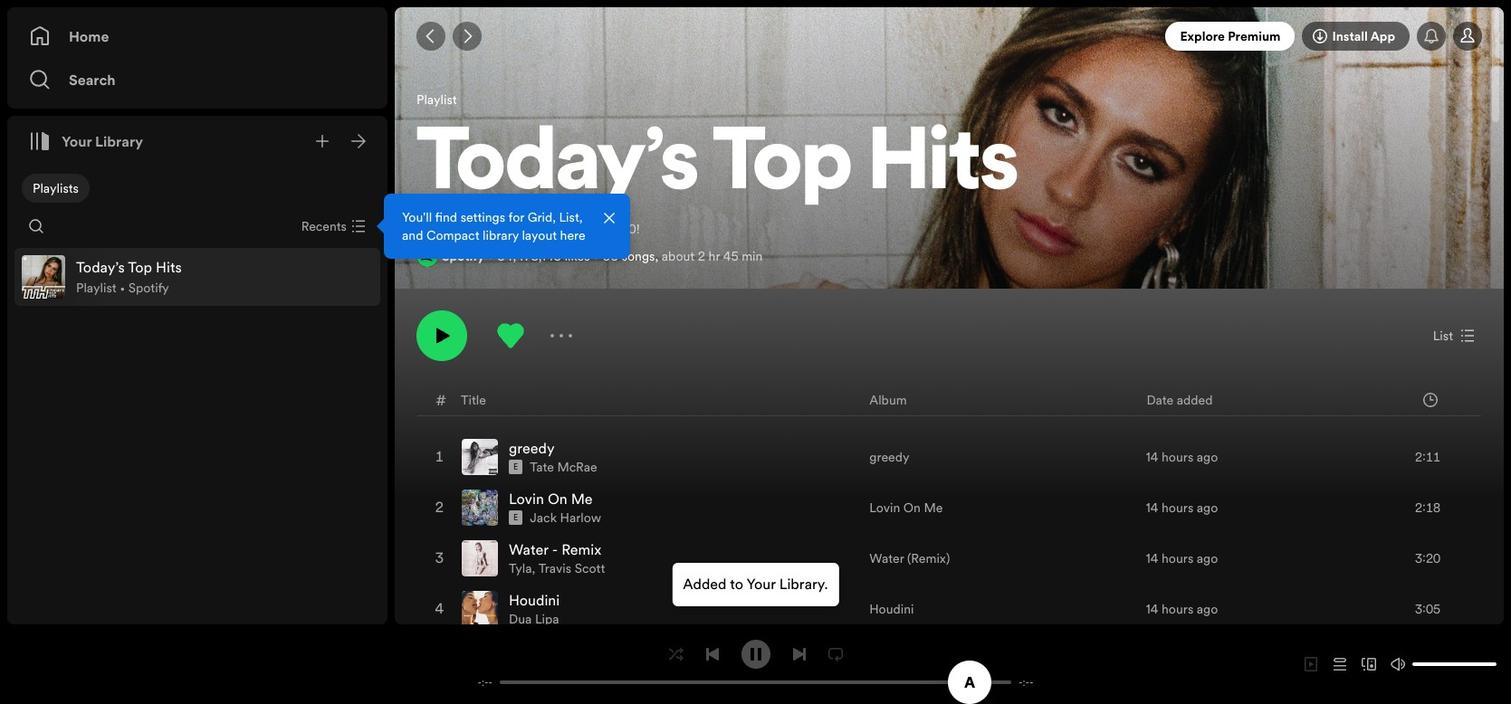 Task type: locate. For each thing, give the bounding box(es) containing it.
none search field inside main element
[[22, 212, 51, 241]]

e
[[514, 462, 518, 473], [514, 513, 518, 524]]

playlist inside group
[[76, 279, 117, 297]]

greedy
[[509, 439, 555, 459], [870, 449, 910, 467]]

Disable repeat checkbox
[[821, 640, 850, 669]]

hottest
[[575, 220, 618, 238]]

ago for greedy
[[1197, 449, 1219, 467]]

water inside the water - remix tyla , travis scott
[[509, 540, 549, 560]]

4 14 hours ago from the top
[[1147, 601, 1219, 619]]

likes
[[565, 247, 590, 266]]

disable repeat image
[[828, 647, 843, 662]]

hours for water - remix
[[1162, 550, 1194, 568]]

0 horizontal spatial tate
[[417, 220, 441, 238]]

me inside lovin on me e
[[571, 489, 593, 509]]

3 14 from the top
[[1147, 550, 1159, 568]]

0 horizontal spatial lovin on me link
[[509, 489, 593, 509]]

pause image
[[749, 647, 763, 662]]

14 hours ago
[[1147, 449, 1219, 467], [1147, 499, 1219, 517], [1147, 550, 1219, 568], [1147, 601, 1219, 619]]

houdini for houdini
[[870, 601, 914, 619]]

album
[[870, 391, 907, 409]]

houdini link inside houdini cell
[[509, 591, 560, 611]]

1 vertical spatial tate
[[530, 459, 554, 477]]

3 ago from the top
[[1197, 550, 1219, 568]]

2 14 from the top
[[1147, 499, 1159, 517]]

0 vertical spatial mcrae
[[444, 220, 484, 238]]

1 horizontal spatial spotify
[[442, 247, 485, 266]]

spotify down the compact
[[442, 247, 485, 266]]

Playlists checkbox
[[22, 174, 90, 203]]

library
[[483, 226, 519, 245]]

duration element
[[1424, 393, 1438, 407]]

1 horizontal spatial :-
[[1023, 676, 1030, 690]]

1 vertical spatial e
[[514, 513, 518, 524]]

tate
[[417, 220, 441, 238], [530, 459, 554, 477]]

on for lovin on me e
[[548, 489, 568, 509]]

greedy link
[[509, 439, 555, 459], [870, 449, 910, 467]]

top
[[713, 123, 853, 210]]

install
[[1333, 27, 1369, 45]]

group
[[14, 248, 380, 306]]

0 horizontal spatial water
[[509, 540, 549, 560]]

explore premium button
[[1166, 22, 1296, 51]]

# column header
[[436, 384, 447, 416]]

houdini
[[509, 591, 560, 611], [870, 601, 914, 619]]

1 vertical spatial ,
[[532, 560, 536, 578]]

0 horizontal spatial me
[[571, 489, 593, 509]]

compact
[[427, 226, 480, 245]]

greedy e
[[509, 439, 555, 473]]

1 ago from the top
[[1197, 449, 1219, 467]]

explicit element up lovin on me "cell"
[[509, 460, 523, 475]]

e up lovin on me "cell"
[[514, 462, 518, 473]]

tate up lovin on me e
[[530, 459, 554, 477]]

list item inside main element
[[14, 248, 380, 306]]

your left library
[[62, 131, 92, 151]]

0 vertical spatial your
[[62, 131, 92, 151]]

water (remix) link
[[870, 550, 950, 568]]

1 vertical spatial explicit element
[[509, 511, 523, 526]]

lovin inside lovin on me e
[[509, 489, 544, 509]]

1 vertical spatial mcrae
[[557, 459, 598, 477]]

2 hours from the top
[[1162, 499, 1194, 517]]

2 e from the top
[[514, 513, 518, 524]]

added
[[1177, 391, 1213, 409]]

0 horizontal spatial mcrae
[[444, 220, 484, 238]]

explicit element for lovin on me
[[509, 511, 523, 526]]

2 14 hours ago from the top
[[1147, 499, 1219, 517]]

:-
[[482, 676, 489, 690], [1023, 676, 1030, 690]]

1 vertical spatial spotify
[[128, 279, 169, 297]]

date
[[1147, 391, 1174, 409]]

1 hours from the top
[[1162, 449, 1194, 467]]

e inside greedy e
[[514, 462, 518, 473]]

lovin
[[509, 489, 544, 509], [870, 499, 901, 517]]

ago
[[1197, 449, 1219, 467], [1197, 499, 1219, 517], [1197, 550, 1219, 568], [1197, 601, 1219, 619]]

group containing playlist
[[14, 248, 380, 306]]

water for -
[[509, 540, 549, 560]]

45
[[723, 247, 739, 266]]

2 explicit element from the top
[[509, 511, 523, 526]]

14 for houdini
[[1147, 601, 1159, 619]]

dua lipa link
[[509, 611, 559, 629]]

greedy for greedy
[[870, 449, 910, 467]]

jack
[[530, 509, 557, 527]]

14 hours ago for water - remix
[[1147, 550, 1219, 568]]

greedy link up lovin on me
[[870, 449, 910, 467]]

search in your library image
[[29, 219, 43, 234]]

find
[[435, 208, 458, 226]]

1 vertical spatial your
[[747, 574, 776, 594]]

jack harlow
[[530, 509, 602, 527]]

0 vertical spatial playlist
[[417, 91, 457, 109]]

about
[[662, 247, 695, 266]]

1 horizontal spatial tate
[[530, 459, 554, 477]]

lovin up water (remix) link on the bottom
[[870, 499, 901, 517]]

lipa
[[535, 611, 559, 629]]

1 14 hours ago from the top
[[1147, 449, 1219, 467]]

search
[[69, 70, 116, 90]]

your right to
[[747, 574, 776, 594]]

0 vertical spatial explicit element
[[509, 460, 523, 475]]

tate inside greedy cell
[[530, 459, 554, 477]]

on
[[548, 489, 568, 509], [904, 499, 921, 517]]

go forward image
[[460, 29, 475, 43]]

0 horizontal spatial on
[[548, 489, 568, 509]]

harlow
[[560, 509, 602, 527]]

, left travis
[[532, 560, 536, 578]]

explore
[[1181, 27, 1225, 45]]

greedy up lovin on me
[[870, 449, 910, 467]]

hours for greedy
[[1162, 449, 1194, 467]]

hits
[[869, 123, 1019, 210]]

travis
[[539, 560, 572, 578]]

0 horizontal spatial :-
[[482, 676, 489, 690]]

travis scott link
[[539, 560, 605, 578]]

0 horizontal spatial houdini
[[509, 591, 560, 611]]

, left about
[[655, 247, 659, 266]]

houdini for houdini dua lipa
[[509, 591, 560, 611]]

of
[[539, 220, 551, 238]]

me
[[571, 489, 593, 509], [924, 499, 943, 517]]

0 horizontal spatial your
[[62, 131, 92, 151]]

1 14 from the top
[[1147, 449, 1159, 467]]

14 for lovin on me
[[1147, 499, 1159, 517]]

4 hours from the top
[[1162, 601, 1194, 619]]

1 horizontal spatial your
[[747, 574, 776, 594]]

me for lovin on me
[[924, 499, 943, 517]]

tyla link
[[509, 560, 532, 578]]

4 ago from the top
[[1197, 601, 1219, 619]]

volume high image
[[1391, 658, 1406, 672]]

1 horizontal spatial me
[[924, 499, 943, 517]]

hours
[[1162, 449, 1194, 467], [1162, 499, 1194, 517], [1162, 550, 1194, 568], [1162, 601, 1194, 619]]

0 horizontal spatial ,
[[532, 560, 536, 578]]

today's top hits
[[417, 123, 1019, 210]]

3 14 hours ago from the top
[[1147, 550, 1219, 568]]

1 horizontal spatial on
[[904, 499, 921, 517]]

mcrae up spotify 'link'
[[444, 220, 484, 238]]

tate up spotify image
[[417, 220, 441, 238]]

-:--
[[478, 676, 493, 690], [1019, 676, 1034, 690]]

houdini link
[[509, 591, 560, 611], [870, 601, 914, 619]]

1 horizontal spatial ,
[[655, 247, 659, 266]]

1 horizontal spatial houdini
[[870, 601, 914, 619]]

1 horizontal spatial water
[[870, 550, 904, 568]]

0 horizontal spatial spotify
[[128, 279, 169, 297]]

- inside the water - remix tyla , travis scott
[[552, 540, 558, 560]]

1 horizontal spatial greedy
[[870, 449, 910, 467]]

0 horizontal spatial greedy
[[509, 439, 555, 459]]

0 horizontal spatial houdini link
[[509, 591, 560, 611]]

2:11 cell
[[1374, 433, 1467, 482]]

explicit element for greedy
[[509, 460, 523, 475]]

lovin on me e
[[509, 489, 593, 524]]

mcrae right greedy e
[[557, 459, 598, 477]]

spotify inside group
[[128, 279, 169, 297]]

added to your library. status
[[672, 563, 839, 607]]

playlist left •
[[76, 279, 117, 297]]

2 -:-- from the left
[[1019, 676, 1034, 690]]

tate mcrae is on top of the hottest 50!
[[417, 220, 640, 238]]

greedy cell
[[462, 433, 605, 482]]

greedy for greedy e
[[509, 439, 555, 459]]

next image
[[792, 647, 807, 662]]

you'll find settings for grid, list, and compact library layout here
[[402, 208, 586, 245]]

1 vertical spatial playlist
[[76, 279, 117, 297]]

what's new image
[[1425, 29, 1439, 43]]

on for lovin on me
[[904, 499, 921, 517]]

ago for water - remix
[[1197, 550, 1219, 568]]

spotify link
[[442, 247, 485, 266]]

1 horizontal spatial lovin
[[870, 499, 901, 517]]

spotify right •
[[128, 279, 169, 297]]

greedy up lovin on me "cell"
[[509, 439, 555, 459]]

,
[[655, 247, 659, 266], [532, 560, 536, 578]]

explicit element inside lovin on me "cell"
[[509, 511, 523, 526]]

3:20
[[1416, 550, 1441, 568]]

install app
[[1333, 27, 1396, 45]]

spotify
[[442, 247, 485, 266], [128, 279, 169, 297]]

list item containing playlist
[[14, 248, 380, 306]]

lovin on me link
[[509, 489, 593, 509], [870, 499, 943, 517]]

greedy inside cell
[[509, 439, 555, 459]]

added to your library.
[[683, 574, 829, 594]]

1 explicit element from the top
[[509, 460, 523, 475]]

0 vertical spatial tate
[[417, 220, 441, 238]]

0 horizontal spatial lovin
[[509, 489, 544, 509]]

1 horizontal spatial mcrae
[[557, 459, 598, 477]]

14
[[1147, 449, 1159, 467], [1147, 499, 1159, 517], [1147, 550, 1159, 568], [1147, 601, 1159, 619]]

1 horizontal spatial -:--
[[1019, 676, 1034, 690]]

remix
[[562, 540, 602, 560]]

houdini inside cell
[[509, 591, 560, 611]]

3 hours from the top
[[1162, 550, 1194, 568]]

water
[[509, 540, 549, 560], [870, 550, 904, 568]]

2 ago from the top
[[1197, 499, 1219, 517]]

your inside button
[[62, 131, 92, 151]]

premium
[[1228, 27, 1281, 45]]

e left jack
[[514, 513, 518, 524]]

playlist down go back icon on the left top of the page
[[417, 91, 457, 109]]

0 horizontal spatial -:--
[[478, 676, 493, 690]]

1 horizontal spatial playlist
[[417, 91, 457, 109]]

dua
[[509, 611, 532, 629]]

me down the tate mcrae
[[571, 489, 593, 509]]

None search field
[[22, 212, 51, 241]]

4 14 from the top
[[1147, 601, 1159, 619]]

mcrae
[[444, 220, 484, 238], [557, 459, 598, 477]]

on inside lovin on me e
[[548, 489, 568, 509]]

34,473,143 likes
[[498, 247, 590, 266]]

mcrae inside greedy cell
[[557, 459, 598, 477]]

lovin down greedy cell
[[509, 489, 544, 509]]

0 horizontal spatial playlist
[[76, 279, 117, 297]]

0 vertical spatial spotify
[[442, 247, 485, 266]]

me up (remix)
[[924, 499, 943, 517]]

previous image
[[705, 647, 720, 662]]

greedy link up lovin on me "cell"
[[509, 439, 555, 459]]

your library button
[[22, 123, 150, 159]]

34,473,143
[[498, 247, 562, 266]]

lovin for lovin on me e
[[509, 489, 544, 509]]

list item
[[14, 248, 380, 306]]

explicit element left jack
[[509, 511, 523, 526]]

explicit element inside greedy cell
[[509, 460, 523, 475]]

explicit element
[[509, 460, 523, 475], [509, 511, 523, 526]]

0 vertical spatial e
[[514, 462, 518, 473]]

1 e from the top
[[514, 462, 518, 473]]



Task type: vqa. For each thing, say whether or not it's contained in the screenshot.
The Temper Trap related to Sweet Disposition
no



Task type: describe. For each thing, give the bounding box(es) containing it.
tate for tate mcrae
[[530, 459, 554, 477]]

#
[[436, 390, 447, 410]]

tate for tate mcrae is on top of the hottest 50!
[[417, 220, 441, 238]]

mcrae for tate mcrae
[[557, 459, 598, 477]]

is
[[487, 220, 496, 238]]

here
[[560, 226, 586, 245]]

title
[[461, 391, 486, 409]]

lovin on me
[[870, 499, 943, 517]]

scott
[[575, 560, 605, 578]]

hr
[[709, 247, 720, 266]]

install app link
[[1303, 22, 1410, 51]]

you'll
[[402, 208, 432, 226]]

3:05
[[1416, 601, 1441, 619]]

# row
[[418, 384, 1482, 417]]

list
[[1434, 327, 1454, 345]]

for
[[509, 208, 525, 226]]

(remix)
[[908, 550, 950, 568]]

2:11
[[1416, 449, 1441, 467]]

1 -:-- from the left
[[478, 676, 493, 690]]

top bar and user menu element
[[395, 7, 1505, 65]]

added
[[683, 574, 727, 594]]

enable shuffle image
[[669, 647, 683, 662]]

library.
[[780, 574, 829, 594]]

e inside lovin on me e
[[514, 513, 518, 524]]

recents
[[301, 217, 347, 236]]

List button
[[1426, 322, 1483, 351]]

0 horizontal spatial greedy link
[[509, 439, 555, 459]]

date added
[[1147, 391, 1213, 409]]

group inside main element
[[14, 248, 380, 306]]

to
[[730, 574, 744, 594]]

layout
[[522, 226, 557, 245]]

14 hours ago for greedy
[[1147, 449, 1219, 467]]

explore premium
[[1181, 27, 1281, 45]]

playlist for playlist
[[417, 91, 457, 109]]

your library
[[62, 131, 143, 151]]

connect to a device image
[[1362, 658, 1377, 672]]

50!
[[621, 220, 640, 238]]

14 for water - remix
[[1147, 550, 1159, 568]]

water for (remix)
[[870, 550, 904, 568]]

lovin on me cell
[[462, 484, 609, 533]]

14 for greedy
[[1147, 449, 1159, 467]]

grid,
[[528, 208, 556, 226]]

the
[[554, 220, 572, 238]]

on
[[499, 220, 514, 238]]

settings
[[461, 208, 506, 226]]

and
[[402, 226, 423, 245]]

water - remix link
[[509, 540, 602, 560]]

mcrae for tate mcrae is on top of the hottest 50!
[[444, 220, 484, 238]]

library
[[95, 131, 143, 151]]

houdini cell
[[462, 585, 567, 634]]

14 hours ago for lovin on me
[[1147, 499, 1219, 517]]

today's
[[417, 123, 699, 210]]

14 hours ago for houdini
[[1147, 601, 1219, 619]]

list,
[[559, 208, 583, 226]]

1 horizontal spatial houdini link
[[870, 601, 914, 619]]

hours for lovin on me
[[1162, 499, 1194, 517]]

playlist • spotify
[[76, 279, 169, 297]]

playlists
[[33, 179, 79, 197]]

2
[[698, 247, 706, 266]]

Recents, List view field
[[287, 212, 377, 241]]

app
[[1371, 27, 1396, 45]]

lovin for lovin on me
[[870, 499, 901, 517]]

1 :- from the left
[[482, 676, 489, 690]]

jack harlow link
[[530, 509, 602, 527]]

•
[[120, 279, 125, 297]]

songs
[[622, 247, 655, 266]]

playlist for playlist • spotify
[[76, 279, 117, 297]]

duration image
[[1424, 393, 1438, 407]]

go back image
[[424, 29, 438, 43]]

spotify image
[[417, 246, 438, 267]]

tate mcrae link
[[530, 459, 598, 477]]

home
[[69, 26, 109, 46]]

home link
[[29, 18, 366, 54]]

1 horizontal spatial lovin on me link
[[870, 499, 943, 517]]

, inside the water - remix tyla , travis scott
[[532, 560, 536, 578]]

1 horizontal spatial greedy link
[[870, 449, 910, 467]]

water - remix cell
[[462, 535, 613, 584]]

search link
[[29, 62, 366, 98]]

tyla
[[509, 560, 532, 578]]

main element
[[7, 7, 630, 625]]

top
[[517, 220, 536, 238]]

0 vertical spatial ,
[[655, 247, 659, 266]]

your inside status
[[747, 574, 776, 594]]

ago for houdini
[[1197, 601, 1219, 619]]

50 songs , about 2 hr 45 min
[[603, 247, 763, 266]]

today's top hits grid
[[396, 383, 1504, 705]]

hours for houdini
[[1162, 601, 1194, 619]]

2 :- from the left
[[1023, 676, 1030, 690]]

50
[[603, 247, 619, 266]]

water - remix tyla , travis scott
[[509, 540, 605, 578]]

ago for lovin on me
[[1197, 499, 1219, 517]]

tate mcrae
[[530, 459, 598, 477]]

you'll find settings for grid, list, and compact library layout here dialog
[[384, 194, 630, 259]]

min
[[742, 247, 763, 266]]

houdini dua lipa
[[509, 591, 560, 629]]

water (remix)
[[870, 550, 950, 568]]

me for lovin on me e
[[571, 489, 593, 509]]

2:18
[[1416, 499, 1441, 517]]

player controls element
[[456, 640, 1055, 690]]



